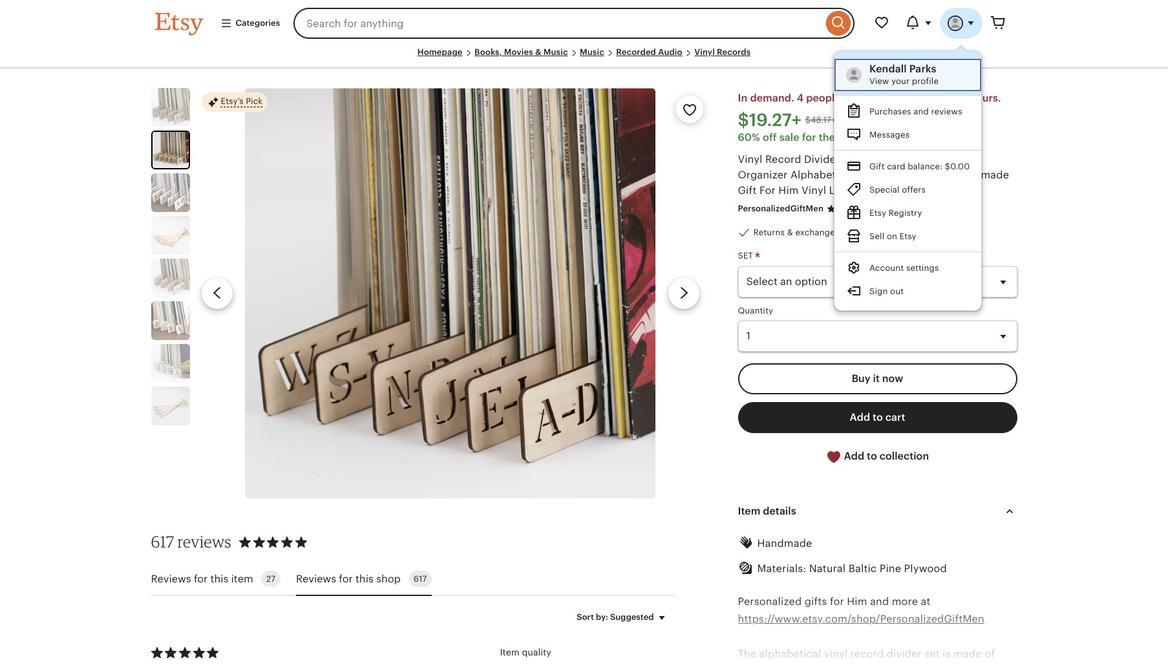 Task type: vqa. For each thing, say whether or not it's contained in the screenshot.
right Item
yes



Task type: describe. For each thing, give the bounding box(es) containing it.
off
[[763, 131, 777, 144]]

accepted
[[842, 228, 880, 237]]

view your profile element
[[870, 63, 970, 76]]

Search for anything text field
[[294, 8, 823, 39]]

pick
[[246, 97, 263, 106]]

vinyl record dividers separators lp collection organizer image 5 image
[[151, 259, 190, 297]]

books, movies & music
[[475, 47, 568, 57]]

sign
[[870, 286, 888, 296]]

it
[[873, 372, 880, 384]]

for
[[760, 184, 776, 197]]

homepage link
[[417, 47, 463, 57]]

reviews for reviews for this shop
[[296, 573, 336, 585]]

etsy's pick button
[[201, 92, 268, 113]]

add for add to collection
[[844, 450, 864, 462]]

sell on etsy
[[870, 231, 917, 241]]

617 for 617
[[414, 574, 427, 584]]

and inside kendall parks banner
[[914, 107, 929, 116]]

materials: natural baltic pine plywood
[[757, 562, 947, 574]]

1 horizontal spatial vinyl record dividers separators lp collection organizer set of 6 image
[[245, 88, 656, 499]]

https://www.etsy.com/shop/personalizedgiftmen
[[738, 613, 985, 625]]

etsy registry
[[870, 208, 922, 218]]

offers
[[902, 185, 926, 195]]

kendall parks banner
[[132, 0, 1037, 311]]

personalized gifts for him and more at https://www.etsy.com/shop/personalizedgiftmen
[[738, 595, 985, 625]]

vinyl record dividers separators lp collection organizer image 8 image
[[151, 387, 190, 425]]

item
[[231, 573, 253, 585]]

view
[[870, 76, 889, 86]]

records
[[717, 47, 751, 57]]

registry
[[889, 208, 922, 218]]

1 vertical spatial kendall parks's avatar image
[[846, 67, 862, 83]]

buy
[[852, 372, 871, 384]]

sign out
[[870, 286, 904, 296]]

1 vertical spatial reviews
[[177, 532, 231, 552]]

vinyl record dividers separators lp collection organizer image 7 image
[[151, 344, 190, 383]]

item details
[[738, 505, 796, 517]]

add to cart
[[850, 411, 905, 423]]

hours.
[[970, 92, 1001, 104]]

sort by: suggested button
[[567, 604, 679, 631]]

to for cart
[[873, 411, 883, 423]]

parks
[[909, 63, 937, 75]]

personalizedgiftmen
[[738, 204, 824, 214]]

profile
[[912, 76, 939, 86]]

at
[[921, 595, 931, 608]]

vinyl record dividers separators lp collection organizer set of 26 image
[[151, 301, 190, 340]]

purchases and reviews link
[[835, 100, 982, 123]]

handmade inside vinyl record dividers separators lp collection organizer alphabetic storage accessories handmade gift for him vinyl lover men man boyfriend
[[954, 169, 1009, 181]]

$19.27+
[[738, 110, 801, 130]]

books,
[[475, 47, 502, 57]]

set
[[738, 251, 756, 261]]

1 vertical spatial the
[[819, 131, 835, 144]]

1 vertical spatial handmade
[[757, 537, 812, 549]]

for right sale
[[802, 131, 816, 144]]

vinyl for vinyl record dividers separators lp collection organizer alphabetic storage accessories handmade gift for him vinyl lover men man boyfriend
[[738, 153, 763, 166]]

bought
[[844, 92, 880, 104]]

storage
[[848, 169, 888, 181]]

plywood
[[904, 562, 947, 574]]

1 vertical spatial &
[[787, 228, 793, 237]]

to for collection
[[867, 450, 877, 462]]

boyfriend
[[908, 184, 957, 197]]

cart
[[885, 411, 905, 423]]

returns
[[753, 228, 785, 237]]

messages link
[[835, 123, 982, 146]]

homepage
[[417, 47, 463, 57]]

now
[[882, 372, 903, 384]]

recorded
[[616, 47, 656, 57]]

quality
[[522, 647, 551, 658]]

1 music from the left
[[544, 47, 568, 57]]

account settings link
[[835, 256, 982, 279]]

in
[[903, 92, 913, 104]]

account settings
[[870, 263, 939, 273]]

lp
[[906, 153, 918, 166]]

reviews inside kendall parks banner
[[931, 107, 962, 116]]

add to cart button
[[738, 402, 1017, 433]]

shop
[[376, 573, 401, 585]]

sell
[[870, 231, 885, 241]]

audio
[[658, 47, 682, 57]]

details
[[763, 505, 796, 517]]

balance:
[[908, 162, 943, 171]]

exchanges
[[795, 228, 839, 237]]

tab list containing reviews for this item
[[151, 563, 675, 596]]

2 horizontal spatial vinyl
[[802, 184, 826, 197]]

more
[[892, 595, 918, 608]]

& inside menu bar
[[535, 47, 541, 57]]

sort
[[577, 612, 594, 622]]

last
[[934, 92, 952, 104]]

quantity
[[738, 305, 773, 315]]

materials:
[[757, 562, 806, 574]]

60% off sale for the next 21 hours
[[738, 131, 904, 144]]

lover
[[829, 184, 857, 197]]



Task type: locate. For each thing, give the bounding box(es) containing it.
617 right "shop"
[[414, 574, 427, 584]]

pine
[[880, 562, 901, 574]]

1 horizontal spatial this
[[356, 573, 374, 585]]

0 horizontal spatial vinyl
[[694, 47, 715, 57]]

add left cart
[[850, 411, 870, 423]]

vinyl inside menu bar
[[694, 47, 715, 57]]

man
[[884, 184, 905, 197]]

add down add to cart button in the bottom of the page
[[844, 450, 864, 462]]

next
[[838, 131, 860, 144]]

1 horizontal spatial etsy
[[900, 231, 917, 241]]

0 horizontal spatial reviews
[[177, 532, 231, 552]]

0 vertical spatial reviews
[[931, 107, 962, 116]]

settings
[[906, 263, 939, 273]]

music down search for anything text field
[[544, 47, 568, 57]]

0 horizontal spatial him
[[779, 184, 799, 197]]

etsy registry link
[[835, 201, 982, 224]]

1 vertical spatial item
[[500, 647, 520, 658]]

1 horizontal spatial him
[[847, 595, 867, 608]]

item for item details
[[738, 505, 761, 517]]

0 vertical spatial vinyl
[[694, 47, 715, 57]]

and inside personalized gifts for him and more at https://www.etsy.com/shop/personalizedgiftmen
[[870, 595, 889, 608]]

0 vertical spatial etsy
[[870, 208, 886, 218]]

vinyl record dividers separators lp collection organizer set of 13 image
[[151, 173, 190, 212]]

1 vertical spatial him
[[847, 595, 867, 608]]

demand.
[[750, 92, 794, 104]]

item left details
[[738, 505, 761, 517]]

kendall parks view your profile
[[870, 63, 939, 86]]

0 horizontal spatial gift
[[738, 184, 757, 197]]

personalized
[[738, 595, 802, 608]]

1 vertical spatial gift
[[738, 184, 757, 197]]

None search field
[[294, 8, 854, 39]]

sort by: suggested
[[577, 612, 654, 622]]

0 vertical spatial &
[[535, 47, 541, 57]]

617 inside 'tab list'
[[414, 574, 427, 584]]

collection
[[880, 450, 929, 462]]

0 vertical spatial 617
[[151, 532, 174, 552]]

0 horizontal spatial the
[[819, 131, 835, 144]]

1 vertical spatial vinyl
[[738, 153, 763, 166]]

0 horizontal spatial 617
[[151, 532, 174, 552]]

natural
[[809, 562, 846, 574]]

617 for 617 reviews
[[151, 532, 174, 552]]

special
[[870, 185, 900, 195]]

the up purchases and reviews
[[915, 92, 932, 104]]

0 vertical spatial gift
[[870, 162, 885, 171]]

gift left the card
[[870, 162, 885, 171]]

617
[[151, 532, 174, 552], [414, 574, 427, 584]]

vinyl record dividers separators lp collection organizer alphabetic storage accessories handmade gift for him vinyl lover men man boyfriend
[[738, 153, 1009, 197]]

vinyl records link
[[694, 47, 751, 57]]

out
[[890, 286, 904, 296]]

etsy right 'on'
[[900, 231, 917, 241]]

him up personalizedgiftmen at the right of the page
[[779, 184, 799, 197]]

none search field inside kendall parks banner
[[294, 8, 854, 39]]

on
[[887, 231, 897, 241]]

$
[[945, 162, 951, 171]]

21
[[862, 131, 873, 144]]

him inside vinyl record dividers separators lp collection organizer alphabetic storage accessories handmade gift for him vinyl lover men man boyfriend
[[779, 184, 799, 197]]

1 horizontal spatial &
[[787, 228, 793, 237]]

kendall parks's avatar image up bought
[[846, 67, 862, 83]]

1 horizontal spatial handmade
[[954, 169, 1009, 181]]

add to collection
[[842, 450, 929, 462]]

& right returns on the top right of page
[[787, 228, 793, 237]]

etsy up sell
[[870, 208, 886, 218]]

0 horizontal spatial vinyl record dividers separators lp collection organizer set of 6 image
[[152, 132, 188, 168]]

reviews for reviews for this item
[[151, 573, 191, 585]]

kendall parks's avatar image
[[947, 16, 963, 31], [846, 67, 862, 83]]

vinyl records
[[694, 47, 751, 57]]

and up messages link
[[914, 107, 929, 116]]

hours
[[875, 131, 904, 144]]

to left cart
[[873, 411, 883, 423]]

1 horizontal spatial and
[[914, 107, 929, 116]]

in
[[738, 92, 748, 104]]

in demand. 4 people bought this in the last 24 hours.
[[738, 92, 1001, 104]]

add inside add to collection button
[[844, 450, 864, 462]]

item inside dropdown button
[[738, 505, 761, 517]]

add for add to cart
[[850, 411, 870, 423]]

baltic
[[849, 562, 877, 574]]

for inside personalized gifts for him and more at https://www.etsy.com/shop/personalizedgiftmen
[[830, 595, 844, 608]]

for down 617 reviews
[[194, 573, 208, 585]]

& right movies on the left
[[535, 47, 541, 57]]

and left more
[[870, 595, 889, 608]]

books, movies & music link
[[475, 47, 568, 57]]

add inside add to cart button
[[850, 411, 870, 423]]

and
[[914, 107, 929, 116], [870, 595, 889, 608]]

alphabetic
[[791, 169, 845, 181]]

vinyl record dividers separators lp collection organizer set of 6 image
[[245, 88, 656, 499], [152, 132, 188, 168]]

special offers
[[870, 185, 926, 195]]

4
[[797, 92, 804, 104]]

0 vertical spatial to
[[873, 411, 883, 423]]

1 horizontal spatial gift
[[870, 162, 885, 171]]

sale
[[779, 131, 799, 144]]

music left recorded
[[580, 47, 604, 57]]

2 music from the left
[[580, 47, 604, 57]]

1 horizontal spatial item
[[738, 505, 761, 517]]

by:
[[596, 612, 608, 622]]

people
[[806, 92, 841, 104]]

0 horizontal spatial &
[[535, 47, 541, 57]]

reviews right 27
[[296, 573, 336, 585]]

1 horizontal spatial kendall parks's avatar image
[[947, 16, 963, 31]]

menu bar containing homepage
[[155, 47, 1013, 69]]

purchases and reviews
[[870, 107, 962, 116]]

item for item quality
[[500, 647, 520, 658]]

1 horizontal spatial music
[[580, 47, 604, 57]]

this left "shop"
[[356, 573, 374, 585]]

for left "shop"
[[339, 573, 353, 585]]

0 horizontal spatial and
[[870, 595, 889, 608]]

to left collection
[[867, 450, 877, 462]]

account
[[870, 263, 904, 273]]

1 horizontal spatial vinyl
[[738, 153, 763, 166]]

handmade right $
[[954, 169, 1009, 181]]

60%
[[738, 131, 760, 144]]

vinyl record dividers separators lp collection organizer image 4 image
[[151, 216, 190, 255]]

kendall parks's avatar image up view your profile element
[[947, 16, 963, 31]]

0 horizontal spatial kendall parks's avatar image
[[846, 67, 862, 83]]

him inside personalized gifts for him and more at https://www.etsy.com/shop/personalizedgiftmen
[[847, 595, 867, 608]]

handmade
[[954, 169, 1009, 181], [757, 537, 812, 549]]

suggested
[[610, 612, 654, 622]]

1 vertical spatial add
[[844, 450, 864, 462]]

add to collection button
[[738, 441, 1017, 472]]

add
[[850, 411, 870, 423], [844, 450, 864, 462]]

$48.17+
[[805, 115, 836, 125]]

this for reviews for this item
[[210, 573, 228, 585]]

1 vertical spatial and
[[870, 595, 889, 608]]

vinyl record dividers separators lp collection organizer image 1 image
[[151, 88, 190, 127]]

617 up reviews for this item at the bottom of the page
[[151, 532, 174, 552]]

tab list
[[151, 563, 675, 596]]

1 horizontal spatial reviews
[[296, 573, 336, 585]]

0 vertical spatial add
[[850, 411, 870, 423]]

item quality
[[500, 647, 551, 658]]

0 vertical spatial and
[[914, 107, 929, 116]]

0.00
[[951, 162, 970, 171]]

sign out link
[[835, 279, 982, 303]]

him up https://www.etsy.com/shop/personalizedgiftmen
[[847, 595, 867, 608]]

2 reviews from the left
[[296, 573, 336, 585]]

0 horizontal spatial music
[[544, 47, 568, 57]]

0 horizontal spatial etsy
[[870, 208, 886, 218]]

1 horizontal spatial 617
[[414, 574, 427, 584]]

the down $48.17+
[[819, 131, 835, 144]]

1 vertical spatial etsy
[[900, 231, 917, 241]]

this
[[882, 92, 901, 104], [210, 573, 228, 585], [356, 573, 374, 585]]

handmade up materials:
[[757, 537, 812, 549]]

2 vertical spatial vinyl
[[802, 184, 826, 197]]

personalizedgiftmen link
[[738, 204, 824, 214]]

sell on etsy link
[[835, 224, 982, 248]]

0 horizontal spatial handmade
[[757, 537, 812, 549]]

1 vertical spatial to
[[867, 450, 877, 462]]

gift inside vinyl record dividers separators lp collection organizer alphabetic storage accessories handmade gift for him vinyl lover men man boyfriend
[[738, 184, 757, 197]]

gift inside kendall parks banner
[[870, 162, 885, 171]]

0 vertical spatial the
[[915, 92, 932, 104]]

0 horizontal spatial reviews
[[151, 573, 191, 585]]

gifts
[[805, 595, 827, 608]]

etsy's
[[221, 97, 243, 106]]

separators
[[848, 153, 903, 166]]

1 reviews from the left
[[151, 573, 191, 585]]

617 reviews
[[151, 532, 231, 552]]

purchases
[[870, 107, 911, 116]]

vinyl for vinyl records
[[694, 47, 715, 57]]

item left quality
[[500, 647, 520, 658]]

0 vertical spatial item
[[738, 505, 761, 517]]

vinyl down alphabetic
[[802, 184, 826, 197]]

categories button
[[210, 12, 290, 35]]

24
[[955, 92, 967, 104]]

this up purchases
[[882, 92, 901, 104]]

collection
[[920, 153, 972, 166]]

1 horizontal spatial reviews
[[931, 107, 962, 116]]

0 vertical spatial handmade
[[954, 169, 1009, 181]]

https://www.etsy.com/shop/personalizedgiftmen link
[[738, 613, 985, 625]]

menu bar
[[155, 47, 1013, 69]]

kendall
[[870, 63, 907, 75]]

this left item
[[210, 573, 228, 585]]

your
[[892, 76, 910, 86]]

0 horizontal spatial item
[[500, 647, 520, 658]]

1 vertical spatial 617
[[414, 574, 427, 584]]

vinyl left records
[[694, 47, 715, 57]]

music link
[[580, 47, 604, 57]]

recorded audio link
[[616, 47, 682, 57]]

accessories
[[891, 169, 951, 181]]

2 horizontal spatial this
[[882, 92, 901, 104]]

gift left for
[[738, 184, 757, 197]]

etsy's pick
[[221, 97, 263, 106]]

buy it now button
[[738, 363, 1017, 394]]

gift
[[870, 162, 885, 171], [738, 184, 757, 197]]

reviews down last
[[931, 107, 962, 116]]

1 horizontal spatial the
[[915, 92, 932, 104]]

returns & exchanges accepted
[[753, 228, 880, 237]]

reviews down 617 reviews
[[151, 573, 191, 585]]

this for reviews for this shop
[[356, 573, 374, 585]]

0 horizontal spatial this
[[210, 573, 228, 585]]

0 vertical spatial kendall parks's avatar image
[[947, 16, 963, 31]]

vinyl up organizer
[[738, 153, 763, 166]]

0 vertical spatial him
[[779, 184, 799, 197]]

item details button
[[726, 496, 1029, 527]]

reviews
[[151, 573, 191, 585], [296, 573, 336, 585]]

reviews up reviews for this item at the bottom of the page
[[177, 532, 231, 552]]

for right the gifts
[[830, 595, 844, 608]]

men
[[860, 184, 881, 197]]

record
[[765, 153, 801, 166]]



